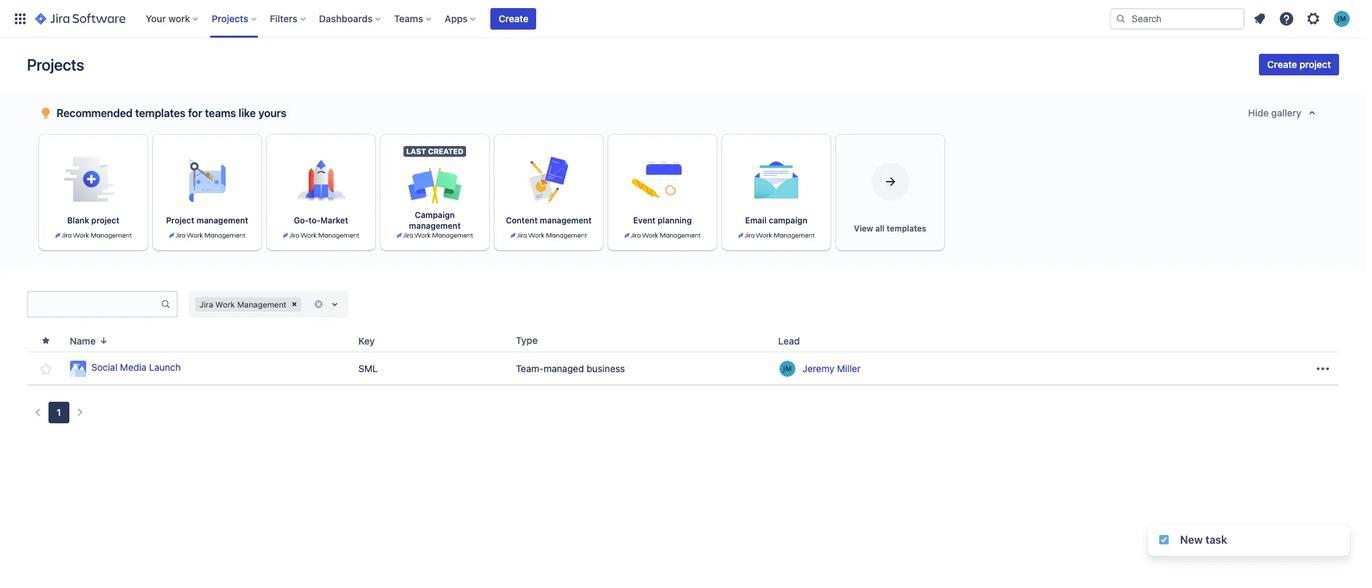 Task type: locate. For each thing, give the bounding box(es) containing it.
templates
[[135, 107, 186, 119], [887, 224, 927, 234]]

filters
[[270, 12, 298, 24]]

team-managed business
[[516, 363, 625, 374]]

blank project
[[67, 216, 120, 226]]

create project button
[[1260, 54, 1340, 75]]

create inside button
[[499, 12, 529, 24]]

teams
[[394, 12, 423, 24]]

management right project
[[197, 216, 248, 226]]

1 horizontal spatial project
[[1300, 59, 1331, 70]]

management down 'campaign'
[[409, 221, 461, 231]]

management right content
[[540, 216, 592, 226]]

project
[[166, 216, 194, 226]]

management inside 'button'
[[197, 216, 248, 226]]

go-to-market
[[294, 216, 348, 226]]

None text field
[[28, 295, 160, 314]]

task
[[1206, 534, 1228, 546]]

jeremy miller link
[[803, 362, 861, 376]]

1 vertical spatial projects
[[27, 55, 84, 74]]

social media launch link
[[70, 361, 348, 377]]

management for campaign
[[409, 221, 461, 231]]

Search field
[[1110, 8, 1245, 29]]

1 horizontal spatial management
[[409, 221, 461, 231]]

create button
[[491, 8, 537, 29]]

create right apps dropdown button
[[499, 12, 529, 24]]

type
[[516, 335, 538, 346]]

new task
[[1180, 534, 1228, 546]]

content management
[[506, 216, 592, 226]]

0 vertical spatial create
[[499, 12, 529, 24]]

management inside button
[[540, 216, 592, 226]]

0 horizontal spatial templates
[[135, 107, 186, 119]]

1 vertical spatial create
[[1268, 59, 1297, 70]]

create for create project
[[1268, 59, 1297, 70]]

0 horizontal spatial project
[[91, 216, 120, 226]]

management
[[197, 216, 248, 226], [540, 216, 592, 226], [409, 221, 461, 231]]

lead
[[779, 335, 800, 347]]

launch
[[149, 362, 181, 373]]

filters button
[[266, 8, 311, 29]]

project inside 'button'
[[91, 216, 120, 226]]

search image
[[1116, 13, 1127, 24]]

your work
[[146, 12, 190, 24]]

project inside button
[[1300, 59, 1331, 70]]

previous image
[[30, 405, 46, 421]]

0 horizontal spatial projects
[[27, 55, 84, 74]]

0 horizontal spatial create
[[499, 12, 529, 24]]

teams button
[[390, 8, 437, 29]]

to-
[[309, 216, 321, 226]]

appswitcher icon image
[[12, 10, 28, 27]]

new task button
[[1148, 524, 1350, 557]]

1
[[57, 407, 61, 418]]

1 vertical spatial templates
[[887, 224, 927, 234]]

clear image
[[313, 299, 324, 310]]

create
[[499, 12, 529, 24], [1268, 59, 1297, 70]]

0 horizontal spatial management
[[197, 216, 248, 226]]

templates right all
[[887, 224, 927, 234]]

social
[[91, 362, 117, 373]]

primary element
[[8, 0, 1110, 37]]

1 vertical spatial project
[[91, 216, 120, 226]]

jira software image
[[35, 10, 125, 27], [35, 10, 125, 27]]

blank project button
[[39, 135, 148, 251]]

event planning
[[633, 216, 692, 226]]

jeremy
[[803, 363, 835, 374]]

all
[[876, 224, 885, 234]]

jira work management
[[199, 300, 286, 310]]

1 horizontal spatial create
[[1268, 59, 1297, 70]]

blank
[[67, 216, 89, 226]]

banner
[[0, 0, 1366, 38]]

work
[[215, 300, 235, 310]]

templates left for
[[135, 107, 186, 119]]

created
[[428, 147, 464, 156]]

star social media launch image
[[38, 361, 54, 377]]

planning
[[658, 216, 692, 226]]

teams
[[205, 107, 236, 119]]

create project
[[1268, 59, 1331, 70]]

jira
[[199, 300, 213, 310]]

jira work management image
[[55, 232, 132, 240], [55, 232, 132, 240], [169, 232, 245, 240], [169, 232, 245, 240], [283, 232, 359, 240], [283, 232, 359, 240], [397, 232, 473, 240], [397, 232, 473, 240], [511, 232, 587, 240], [511, 232, 587, 240], [624, 232, 701, 240], [624, 232, 701, 240], [738, 232, 815, 240], [738, 232, 815, 240]]

project management button
[[153, 135, 261, 251]]

project
[[1300, 59, 1331, 70], [91, 216, 120, 226]]

project down settings image
[[1300, 59, 1331, 70]]

projects
[[212, 12, 248, 24], [27, 55, 84, 74]]

1 horizontal spatial templates
[[887, 224, 927, 234]]

more image
[[1315, 361, 1331, 377]]

1 horizontal spatial projects
[[212, 12, 248, 24]]

projects down appswitcher icon
[[27, 55, 84, 74]]

task icon image
[[1159, 535, 1170, 546]]

0 vertical spatial templates
[[135, 107, 186, 119]]

0 vertical spatial projects
[[212, 12, 248, 24]]

0 vertical spatial project
[[1300, 59, 1331, 70]]

view all templates button
[[836, 135, 945, 251]]

create down help icon
[[1268, 59, 1297, 70]]

2 horizontal spatial management
[[540, 216, 592, 226]]

project right blank
[[91, 216, 120, 226]]

create inside create project button
[[1268, 59, 1297, 70]]

content
[[506, 216, 538, 226]]

project for create project
[[1300, 59, 1331, 70]]

last
[[406, 147, 426, 156]]

business
[[587, 363, 625, 374]]

projects right work
[[212, 12, 248, 24]]

go-to-market button
[[267, 135, 375, 251]]

key
[[359, 335, 375, 347]]



Task type: describe. For each thing, give the bounding box(es) containing it.
last created
[[406, 147, 464, 156]]

create for create
[[499, 12, 529, 24]]

banner containing your work
[[0, 0, 1366, 38]]

email
[[745, 216, 767, 226]]

work
[[168, 12, 190, 24]]

management for project
[[197, 216, 248, 226]]

1 button
[[49, 402, 69, 424]]

campaign
[[415, 210, 455, 220]]

content management button
[[495, 135, 603, 251]]

apps
[[445, 12, 468, 24]]

new
[[1180, 534, 1203, 546]]

miller
[[837, 363, 861, 374]]

open image
[[327, 296, 343, 313]]

view
[[854, 224, 873, 234]]

your work button
[[142, 8, 204, 29]]

name button
[[64, 333, 115, 349]]

recommended
[[57, 107, 133, 119]]

view all templates
[[854, 224, 927, 234]]

name
[[70, 335, 96, 347]]

for
[[188, 107, 202, 119]]

dashboards button
[[315, 8, 386, 29]]

hide gallery
[[1248, 107, 1302, 119]]

projects inside the projects dropdown button
[[212, 12, 248, 24]]

recommended templates for teams like yours
[[57, 107, 286, 119]]

key button
[[353, 333, 391, 349]]

project management
[[166, 216, 248, 226]]

dashboards
[[319, 12, 373, 24]]

event planning button
[[608, 135, 717, 251]]

market
[[321, 216, 348, 226]]

projects button
[[208, 8, 262, 29]]

sml
[[359, 363, 378, 374]]

management for content
[[540, 216, 592, 226]]

your
[[146, 12, 166, 24]]

notifications image
[[1252, 10, 1268, 27]]

apps button
[[441, 8, 481, 29]]

media
[[120, 362, 146, 373]]

your profile and settings image
[[1334, 10, 1350, 27]]

project for blank project
[[91, 216, 120, 226]]

team-
[[516, 363, 544, 374]]

campaign
[[769, 216, 808, 226]]

like
[[239, 107, 256, 119]]

lead button
[[773, 333, 816, 349]]

email campaign
[[745, 216, 808, 226]]

go-
[[294, 216, 309, 226]]

event
[[633, 216, 656, 226]]

settings image
[[1306, 10, 1322, 27]]

jeremy miller
[[803, 363, 861, 374]]

gallery
[[1272, 107, 1302, 119]]

hide gallery button
[[1240, 102, 1329, 124]]

social media launch
[[91, 362, 181, 373]]

hide
[[1248, 107, 1269, 119]]

clear image
[[289, 299, 300, 310]]

yours
[[258, 107, 286, 119]]

help image
[[1279, 10, 1295, 27]]

next image
[[72, 405, 88, 421]]

templates inside button
[[887, 224, 927, 234]]

managed
[[544, 363, 584, 374]]

campaign management
[[409, 210, 461, 231]]

management
[[237, 300, 286, 310]]

email campaign button
[[722, 135, 831, 251]]



Task type: vqa. For each thing, say whether or not it's contained in the screenshot.
through
no



